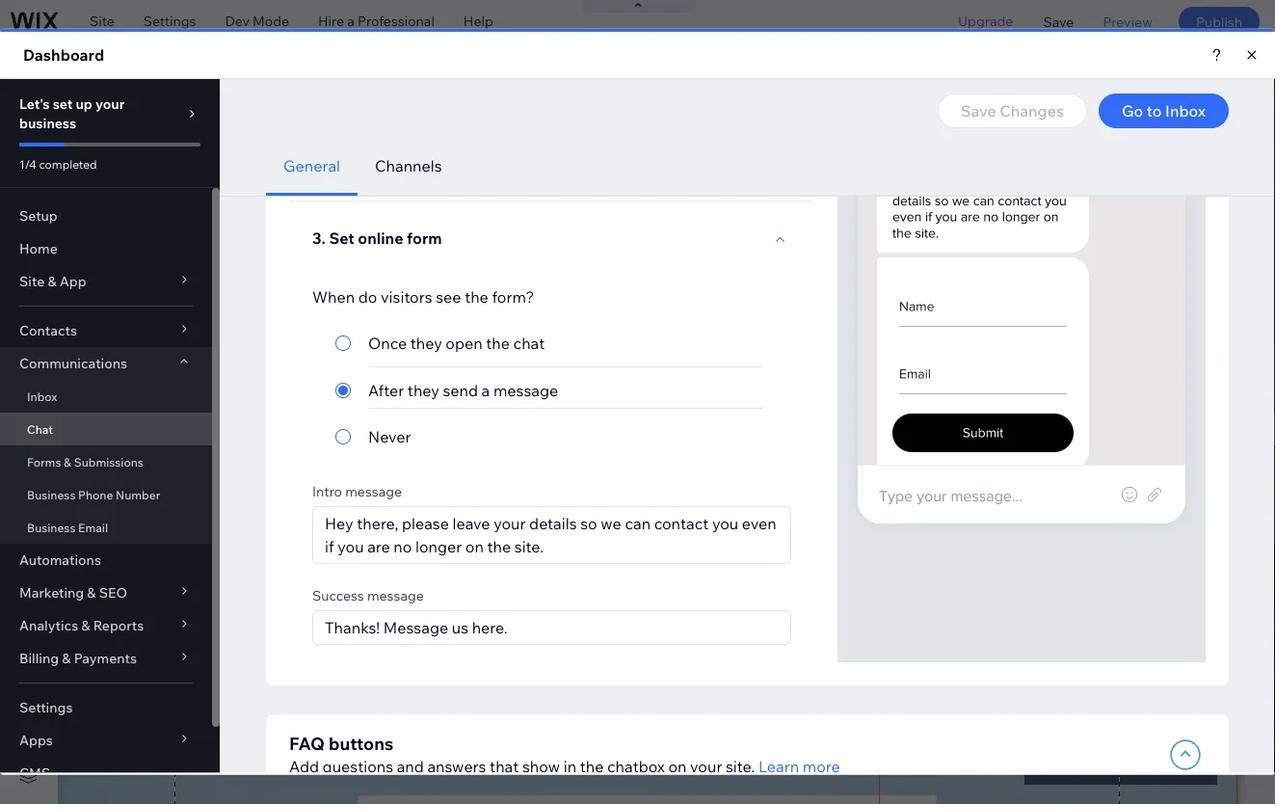 Task type: vqa. For each thing, say whether or not it's contained in the screenshot.
the New
no



Task type: describe. For each thing, give the bounding box(es) containing it.
wix
[[191, 122, 219, 142]]

publish button
[[1179, 7, 1260, 36]]

dev
[[225, 13, 250, 29]]

publish
[[1197, 13, 1243, 30]]

mode
[[253, 13, 289, 29]]

open
[[978, 238, 1013, 255]]

upgrade
[[959, 13, 1014, 29]]

hire
[[318, 13, 344, 29]]

hire a professional
[[318, 13, 435, 29]]

help
[[464, 13, 494, 29]]

dev mode
[[225, 13, 289, 29]]

save button
[[1029, 0, 1089, 42]]

professional
[[358, 13, 435, 29]]

save
[[1044, 13, 1075, 30]]

site
[[90, 13, 115, 29]]

preview button
[[1089, 0, 1168, 42]]



Task type: locate. For each thing, give the bounding box(es) containing it.
0 vertical spatial settings
[[144, 13, 196, 29]]

1 vertical spatial settings
[[893, 238, 946, 255]]

1 horizontal spatial settings
[[893, 238, 946, 255]]

home
[[73, 56, 111, 73]]

search
[[1215, 56, 1259, 73]]

inbox
[[1016, 238, 1051, 255]]

a
[[347, 13, 355, 29]]

settings
[[144, 13, 196, 29], [893, 238, 946, 255]]

preview
[[1104, 13, 1153, 30]]

search button
[[1174, 43, 1276, 86]]

settings left dev
[[144, 13, 196, 29]]

wix chat
[[191, 122, 258, 142]]

chat
[[223, 122, 258, 142]]

0 horizontal spatial settings
[[144, 13, 196, 29]]

settings left open at top right
[[893, 238, 946, 255]]

open inbox
[[978, 238, 1051, 255]]



